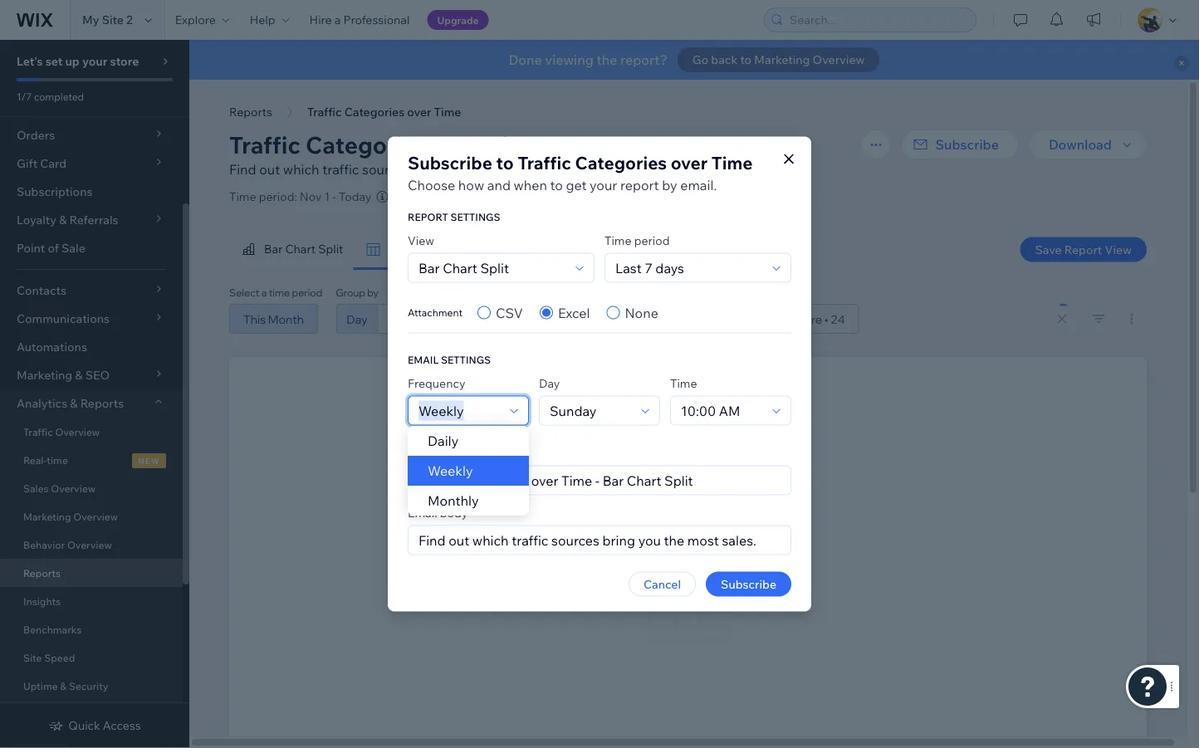 Task type: locate. For each thing, give the bounding box(es) containing it.
security
[[69, 680, 108, 692]]

time up the you
[[434, 105, 461, 119]]

0 horizontal spatial to
[[496, 152, 514, 174]]

your right up
[[82, 54, 107, 69]]

0 vertical spatial the
[[597, 52, 618, 68]]

1 vertical spatial to
[[496, 152, 514, 174]]

help button
[[240, 0, 300, 40]]

categories inside button
[[345, 105, 405, 119]]

over up bring on the top left of the page
[[407, 105, 432, 119]]

view inside button
[[1105, 242, 1132, 257]]

sales overview link
[[0, 474, 183, 503]]

1 vertical spatial marketing
[[23, 511, 71, 523]]

time
[[434, 105, 461, 119], [488, 130, 543, 159], [712, 152, 753, 174], [229, 189, 256, 204], [605, 233, 632, 248], [670, 376, 698, 390]]

& inside dropdown button
[[70, 396, 78, 411]]

marketing overview link
[[0, 503, 183, 531]]

Day field
[[545, 397, 636, 425]]

reports link
[[0, 559, 183, 587]]

by
[[662, 177, 678, 193]]

1 vertical spatial site
[[23, 652, 42, 664]]

reports up traffic overview link
[[80, 396, 124, 411]]

1 horizontal spatial &
[[70, 396, 78, 411]]

weekly option
[[408, 456, 529, 486]]

0 vertical spatial &
[[70, 396, 78, 411]]

your inside subscribe to traffic categories over time choose how and when to get your report by email.
[[590, 177, 618, 193]]

your inside sidebar element
[[82, 54, 107, 69]]

0 vertical spatial your
[[82, 54, 107, 69]]

to up and
[[496, 152, 514, 174]]

attachment
[[408, 307, 463, 319]]

0 vertical spatial reports
[[229, 105, 272, 119]]

let's set up your store
[[17, 54, 139, 69]]

traffic up out
[[229, 130, 301, 159]]

over up email.
[[671, 152, 708, 174]]

up
[[65, 54, 80, 69]]

site left speed
[[23, 652, 42, 664]]

0 vertical spatial subscribe button
[[901, 130, 1019, 160]]

&
[[70, 396, 78, 411], [60, 680, 67, 692]]

site speed
[[23, 652, 75, 664]]

Frequency field
[[414, 397, 505, 425]]

0 horizontal spatial reports
[[23, 567, 61, 580]]

quick
[[68, 719, 100, 733]]

the
[[597, 52, 618, 68], [475, 161, 495, 178]]

email
[[408, 354, 439, 366]]

overview down "analytics & reports"
[[55, 426, 100, 438]]

1 vertical spatial email
[[408, 506, 438, 520]]

traffic inside sidebar element
[[23, 426, 53, 438]]

1 vertical spatial reports
[[80, 396, 124, 411]]

1 vertical spatial your
[[590, 177, 618, 193]]

done viewing the report? alert
[[189, 40, 1200, 80]]

excel
[[558, 305, 590, 321]]

0 vertical spatial settings
[[451, 211, 501, 223]]

traffic
[[322, 161, 359, 178]]

2 horizontal spatial over
[[671, 152, 708, 174]]

marketing up behavior
[[23, 511, 71, 523]]

view right report
[[1105, 242, 1132, 257]]

settings up frequency
[[441, 354, 491, 366]]

traffic up real-
[[23, 426, 53, 438]]

hire a professional
[[310, 12, 410, 27]]

overview down marketing overview link
[[67, 539, 112, 551]]

marketing right back
[[755, 52, 810, 67]]

1 horizontal spatial subscribe
[[721, 577, 777, 592]]

site left 2
[[102, 12, 124, 27]]

1 horizontal spatial the
[[597, 52, 618, 68]]

1 horizontal spatial view
[[1105, 242, 1132, 257]]

reports up the find
[[229, 105, 272, 119]]

real-
[[23, 454, 47, 467]]

tab list
[[229, 229, 751, 270]]

overview down search... field
[[813, 52, 865, 67]]

tab list containing bar chart split
[[229, 229, 751, 270]]

my site 2
[[82, 12, 133, 27]]

site inside site speed link
[[23, 652, 42, 664]]

report
[[1065, 242, 1103, 257]]

2 vertical spatial reports
[[23, 567, 61, 580]]

0 horizontal spatial subscribe
[[408, 152, 493, 174]]

report inside button
[[608, 161, 647, 178]]

2 horizontal spatial to
[[741, 52, 752, 67]]

find
[[229, 161, 256, 178]]

the inside done viewing the report? alert
[[597, 52, 618, 68]]

body
[[440, 506, 468, 520]]

reports inside button
[[229, 105, 272, 119]]

& right the uptime on the left
[[60, 680, 67, 692]]

your right get
[[590, 177, 618, 193]]

0 horizontal spatial over
[[407, 105, 432, 119]]

1 vertical spatial subscribe button
[[706, 572, 792, 597]]

option group
[[478, 303, 659, 323]]

to left get
[[550, 177, 563, 193]]

traffic
[[307, 105, 342, 119], [229, 130, 301, 159], [518, 152, 571, 174], [23, 426, 53, 438]]

find out which traffic sources bring you the most sales.
[[229, 161, 567, 178]]

email for email body
[[408, 506, 438, 520]]

subscriptions
[[17, 184, 93, 199]]

report left by
[[621, 177, 659, 193]]

email
[[408, 446, 438, 460], [408, 506, 438, 520]]

email subject
[[408, 446, 480, 460]]

list box
[[408, 426, 529, 516]]

1 email from the top
[[408, 446, 438, 460]]

view down report
[[408, 233, 435, 248]]

completed
[[34, 90, 84, 103]]

report?
[[621, 52, 668, 68]]

1 vertical spatial traffic categories over time
[[229, 130, 543, 159]]

email up weekly
[[408, 446, 438, 460]]

overview up the behavior overview link
[[73, 511, 118, 523]]

reports inside dropdown button
[[80, 396, 124, 411]]

time
[[47, 454, 68, 467]]

time down the find
[[229, 189, 256, 204]]

over
[[407, 105, 432, 119], [433, 130, 483, 159], [671, 152, 708, 174]]

2 horizontal spatial reports
[[229, 105, 272, 119]]

subscribe
[[936, 136, 999, 153], [408, 152, 493, 174], [721, 577, 777, 592]]

report
[[608, 161, 647, 178], [621, 177, 659, 193]]

0 vertical spatial marketing
[[755, 52, 810, 67]]

csv
[[496, 305, 523, 321]]

report right show
[[608, 161, 647, 178]]

reports up insights
[[23, 567, 61, 580]]

0 vertical spatial traffic categories over time
[[307, 105, 461, 119]]

1 horizontal spatial reports
[[80, 396, 124, 411]]

traffic up the when at the top of page
[[518, 152, 571, 174]]

save
[[1036, 242, 1062, 257]]

time inside subscribe to traffic categories over time choose how and when to get your report by email.
[[712, 152, 753, 174]]

traffic up traffic
[[307, 105, 342, 119]]

0 horizontal spatial your
[[82, 54, 107, 69]]

benchmarks
[[23, 624, 82, 636]]

Time field
[[676, 397, 768, 425]]

email left body
[[408, 506, 438, 520]]

1 horizontal spatial your
[[590, 177, 618, 193]]

Time period field
[[611, 254, 768, 282]]

the left report?
[[597, 52, 618, 68]]

to right back
[[741, 52, 752, 67]]

& up traffic overview
[[70, 396, 78, 411]]

traffic categories over time
[[307, 105, 461, 119], [229, 130, 543, 159]]

monthly
[[428, 493, 479, 509]]

bar chart split
[[264, 242, 343, 256]]

1 horizontal spatial to
[[550, 177, 563, 193]]

new
[[138, 456, 160, 466]]

time up email.
[[712, 152, 753, 174]]

2
[[126, 12, 133, 27]]

the right the you
[[475, 161, 495, 178]]

overview up marketing overview
[[51, 482, 96, 495]]

0 horizontal spatial &
[[60, 680, 67, 692]]

1 vertical spatial settings
[[441, 354, 491, 366]]

show report definitions button
[[570, 160, 715, 179]]

settings down the how
[[451, 211, 501, 223]]

1/7 completed
[[17, 90, 84, 103]]

1 vertical spatial &
[[60, 680, 67, 692]]

split
[[318, 242, 343, 256]]

2 vertical spatial to
[[550, 177, 563, 193]]

settings for frequency
[[441, 354, 491, 366]]

overview for behavior overview
[[67, 539, 112, 551]]

analytics
[[17, 396, 67, 411]]

explore
[[175, 12, 216, 27]]

help
[[250, 12, 275, 27]]

1 horizontal spatial site
[[102, 12, 124, 27]]

period
[[635, 233, 670, 248]]

0 vertical spatial email
[[408, 446, 438, 460]]

0 horizontal spatial the
[[475, 161, 495, 178]]

most
[[498, 161, 530, 178]]

settings for view
[[451, 211, 501, 223]]

subscribe button
[[901, 130, 1019, 160], [706, 572, 792, 597]]

uptime
[[23, 680, 58, 692]]

1 vertical spatial the
[[475, 161, 495, 178]]

when
[[514, 177, 547, 193]]

traffic categories over time inside button
[[307, 105, 461, 119]]

access
[[103, 719, 141, 733]]

sales
[[23, 482, 49, 495]]

2 email from the top
[[408, 506, 438, 520]]

over up the you
[[433, 130, 483, 159]]

0 horizontal spatial marketing
[[23, 511, 71, 523]]

time inside the traffic categories over time button
[[434, 105, 461, 119]]

0 horizontal spatial site
[[23, 652, 42, 664]]

traffic inside button
[[307, 105, 342, 119]]

0 vertical spatial to
[[741, 52, 752, 67]]

1 horizontal spatial marketing
[[755, 52, 810, 67]]

out
[[259, 161, 280, 178]]

bar
[[264, 242, 283, 256]]

insights link
[[0, 587, 183, 616]]

quick access button
[[48, 719, 141, 734]]

done viewing the report?
[[509, 52, 668, 68]]

to
[[741, 52, 752, 67], [496, 152, 514, 174], [550, 177, 563, 193]]

& for security
[[60, 680, 67, 692]]

email for email subject
[[408, 446, 438, 460]]



Task type: vqa. For each thing, say whether or not it's contained in the screenshot.
Explore
yes



Task type: describe. For each thing, give the bounding box(es) containing it.
today
[[339, 189, 372, 204]]

behavior overview
[[23, 539, 112, 551]]

upgrade button
[[427, 10, 489, 30]]

reports for reports button at the left of page
[[229, 105, 272, 119]]

day
[[539, 376, 560, 390]]

hire
[[310, 12, 332, 27]]

show report definitions
[[570, 161, 715, 178]]

hire a professional link
[[300, 0, 420, 40]]

chart
[[285, 242, 316, 256]]

of
[[48, 241, 59, 255]]

Search... field
[[785, 8, 971, 32]]

time up most
[[488, 130, 543, 159]]

back
[[711, 52, 738, 67]]

categories inside subscribe to traffic categories over time choose how and when to get your report by email.
[[575, 152, 667, 174]]

daily
[[428, 433, 459, 449]]

uptime & security
[[23, 680, 108, 692]]

save report view button
[[1021, 237, 1147, 262]]

sales.
[[533, 161, 567, 178]]

benchmarks link
[[0, 616, 183, 644]]

automations link
[[0, 333, 183, 361]]

sidebar element
[[0, 40, 189, 749]]

automations
[[17, 340, 87, 354]]

sources
[[362, 161, 410, 178]]

time up time field
[[670, 376, 698, 390]]

report settings
[[408, 211, 501, 223]]

my
[[82, 12, 99, 27]]

time left the period
[[605, 233, 632, 248]]

behavior
[[23, 539, 65, 551]]

marketing inside sidebar element
[[23, 511, 71, 523]]

save report view
[[1036, 242, 1132, 257]]

point
[[17, 241, 45, 255]]

traffic overview
[[23, 426, 100, 438]]

point of sale
[[17, 241, 85, 255]]

behavior overview link
[[0, 531, 183, 559]]

Email subject field
[[414, 467, 786, 495]]

traffic categories over time button
[[299, 100, 470, 125]]

site speed link
[[0, 644, 183, 672]]

weekly
[[428, 463, 473, 479]]

subject
[[440, 446, 480, 460]]

1 horizontal spatial over
[[433, 130, 483, 159]]

option group containing csv
[[478, 303, 659, 323]]

subscribe inside subscribe to traffic categories over time choose how and when to get your report by email.
[[408, 152, 493, 174]]

and
[[488, 177, 511, 193]]

frequency
[[408, 376, 466, 390]]

overview inside button
[[813, 52, 865, 67]]

cancel
[[644, 577, 681, 592]]

speed
[[44, 652, 75, 664]]

0 horizontal spatial view
[[408, 233, 435, 248]]

marketing overview
[[23, 511, 118, 523]]

0 horizontal spatial subscribe button
[[706, 572, 792, 597]]

reports button
[[221, 100, 281, 125]]

store
[[110, 54, 139, 69]]

to inside button
[[741, 52, 752, 67]]

point of sale link
[[0, 234, 183, 263]]

2 horizontal spatial subscribe
[[936, 136, 999, 153]]

& for reports
[[70, 396, 78, 411]]

bar chart split button
[[229, 229, 353, 270]]

over inside button
[[407, 105, 432, 119]]

over inside subscribe to traffic categories over time choose how and when to get your report by email.
[[671, 152, 708, 174]]

analytics & reports button
[[0, 390, 183, 418]]

marketing inside button
[[755, 52, 810, 67]]

go
[[693, 52, 709, 67]]

go back to marketing overview
[[693, 52, 865, 67]]

report
[[408, 211, 448, 223]]

quick access
[[68, 719, 141, 733]]

upgrade
[[437, 14, 479, 26]]

how
[[458, 177, 485, 193]]

go back to marketing overview button
[[678, 47, 880, 72]]

sales overview
[[23, 482, 96, 495]]

traffic inside subscribe to traffic categories over time choose how and when to get your report by email.
[[518, 152, 571, 174]]

set
[[45, 54, 63, 69]]

definitions
[[650, 161, 715, 178]]

bring
[[413, 161, 446, 178]]

Email body field
[[414, 526, 786, 555]]

reports for reports link
[[23, 567, 61, 580]]

0 vertical spatial site
[[102, 12, 124, 27]]

-
[[333, 189, 336, 204]]

real-time
[[23, 454, 68, 467]]

none
[[625, 305, 659, 321]]

overview for sales overview
[[51, 482, 96, 495]]

email.
[[681, 177, 717, 193]]

let's
[[17, 54, 43, 69]]

report inside subscribe to traffic categories over time choose how and when to get your report by email.
[[621, 177, 659, 193]]

list box containing daily
[[408, 426, 529, 516]]

overview for traffic overview
[[55, 426, 100, 438]]

uptime & security link
[[0, 672, 183, 700]]

cancel button
[[629, 572, 696, 597]]

1 horizontal spatial subscribe button
[[901, 130, 1019, 160]]

time period
[[605, 233, 670, 248]]

overview for marketing overview
[[73, 511, 118, 523]]

period:
[[259, 189, 297, 204]]

show
[[570, 161, 605, 178]]

sale
[[62, 241, 85, 255]]

insights
[[23, 595, 61, 608]]

get
[[566, 177, 587, 193]]

traffic overview link
[[0, 418, 183, 446]]

table
[[388, 242, 418, 256]]

done
[[509, 52, 542, 68]]

email settings
[[408, 354, 491, 366]]

a
[[335, 12, 341, 27]]

View field
[[414, 254, 571, 282]]



